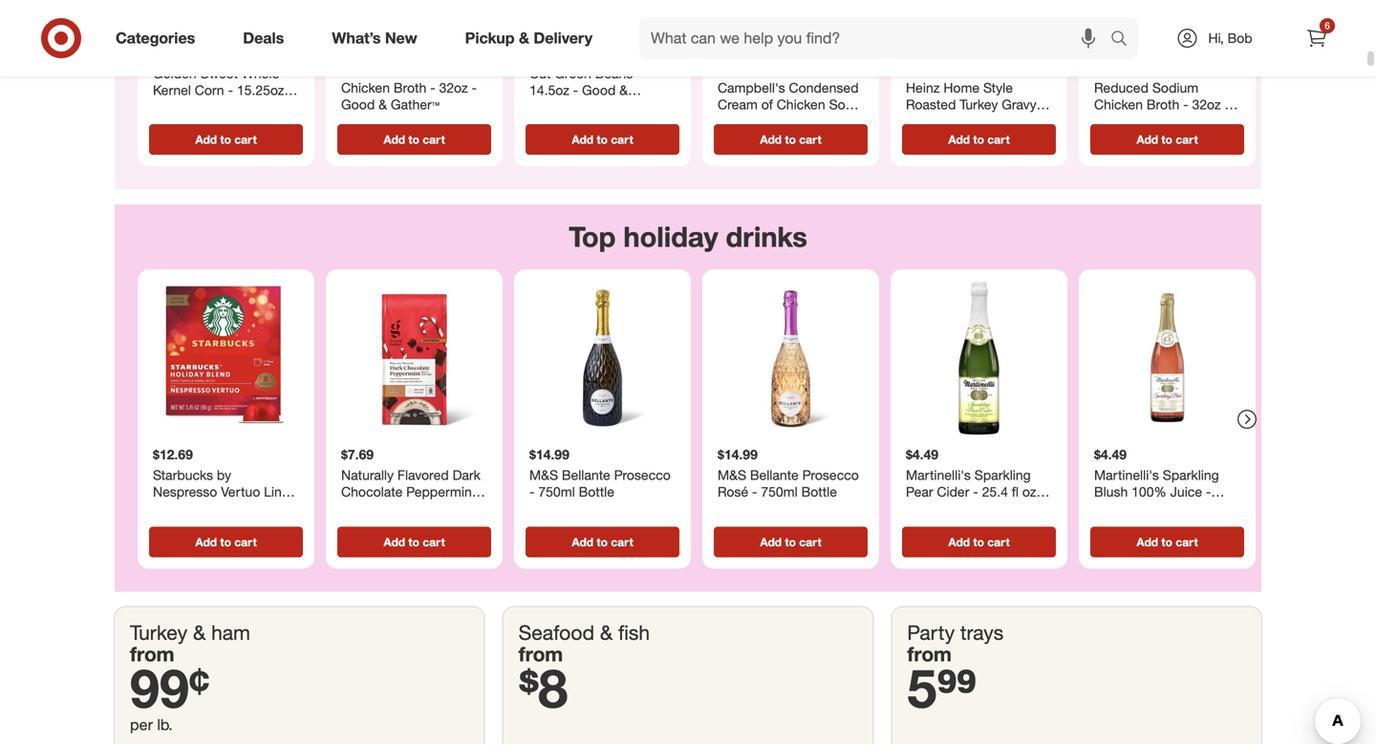 Task type: locate. For each thing, give the bounding box(es) containing it.
carousel region containing top holiday drinks
[[115, 204, 1262, 608]]

good down what's
[[341, 96, 375, 113]]

m&s for -
[[529, 467, 558, 484]]

add to cart button
[[149, 124, 303, 155], [337, 124, 491, 155], [526, 124, 680, 155], [714, 124, 868, 155], [902, 124, 1056, 155], [1091, 124, 1244, 155], [149, 527, 303, 558], [337, 527, 491, 558], [526, 527, 680, 558], [714, 527, 868, 558], [902, 527, 1056, 558], [1091, 527, 1244, 558]]

broth inside 'reduced sodium chicken broth - 32oz - good & gather™'
[[1147, 96, 1180, 113]]

broth down new
[[394, 79, 427, 96]]

good
[[582, 82, 616, 98], [341, 96, 375, 113], [153, 98, 187, 115], [1094, 113, 1128, 129]]

2 martinelli's from the left
[[1094, 467, 1159, 484]]

1 $14.99 from the left
[[529, 447, 570, 463]]

broth down search button
[[1147, 96, 1180, 113]]

2 horizontal spatial chicken
[[1094, 96, 1143, 113]]

25.4 right cider
[[982, 484, 1008, 501]]

25.4 left the 100%
[[1094, 501, 1120, 517]]

martinelli's for cider
[[906, 467, 971, 484]]

chicken broth - 32oz - good & gather™
[[341, 79, 477, 113]]

turkey & ham from
[[130, 621, 250, 666]]

0 horizontal spatial 750ml
[[538, 484, 575, 501]]

$0.79 inside $0.79 cut green beans 14.5oz - good & gather™
[[529, 44, 562, 61]]

What can we help you find? suggestions appear below search field
[[639, 17, 1115, 59]]

$0.79 golden sweet whole kernel corn - 15.25oz - good & gather™
[[153, 44, 293, 115]]

fl inside '$4.49 martinelli's sparkling pear cider - 25.4 fl oz bottle'
[[1012, 484, 1019, 501]]

0 horizontal spatial oz
[[1023, 484, 1037, 501]]

per lb.
[[130, 716, 173, 734]]

0 horizontal spatial $0.79
[[153, 44, 186, 61]]

trays
[[960, 621, 1004, 645]]

prosecco
[[614, 467, 671, 484], [802, 467, 859, 484]]

6 link
[[1296, 17, 1338, 59]]

& left fish
[[600, 621, 613, 645]]

1 horizontal spatial broth
[[1147, 96, 1180, 113]]

1 $4.49 from the left
[[906, 447, 939, 463]]

what's new
[[332, 29, 417, 47]]

0 horizontal spatial from
[[130, 642, 174, 666]]

prosecco inside $14.99 m&s bellante prosecco rosé - 750ml bottle
[[802, 467, 859, 484]]

0 horizontal spatial prosecco
[[614, 467, 671, 484]]

2 carousel region from the top
[[115, 204, 1262, 608]]

2 prosecco from the left
[[802, 467, 859, 484]]

1 prosecco from the left
[[614, 467, 671, 484]]

m&s
[[529, 467, 558, 484], [718, 467, 746, 484]]

$1.79 left new
[[341, 44, 374, 61]]

oz right cider
[[1023, 484, 1037, 501]]

$0.79
[[153, 44, 186, 61], [529, 44, 562, 61]]

good right 14.5oz
[[582, 82, 616, 98]]

& inside $0.79 cut green beans 14.5oz - good & gather™
[[620, 82, 628, 98]]

oz right blush
[[1135, 501, 1149, 517]]

1 horizontal spatial turkey
[[960, 96, 998, 113]]

1 $1.79 from the left
[[341, 44, 374, 61]]

chicken inside campbell's condensed cream of chicken soup - 10.5oz
[[777, 96, 825, 113]]

6
[[1325, 20, 1330, 32]]

sparkling for -
[[1163, 467, 1219, 484]]

- inside $4.49 martinelli's sparkling blush 100% juice - 25.4 fl oz bottle
[[1206, 484, 1211, 501]]

1 750ml from the left
[[538, 484, 575, 501]]

sparkling right cider
[[975, 467, 1031, 484]]

2 bellante from the left
[[750, 467, 799, 484]]

32oz
[[439, 79, 468, 96], [1192, 96, 1221, 113]]

roasted
[[906, 96, 956, 113]]

$14.99 for $14.99 m&s bellante prosecco - 750ml bottle
[[529, 447, 570, 463]]

bellante inside $14.99 m&s bellante prosecco rosé - 750ml bottle
[[750, 467, 799, 484]]

fish
[[618, 621, 650, 645]]

gather™
[[391, 96, 440, 113], [203, 98, 251, 115], [529, 98, 578, 115], [1144, 113, 1193, 129]]

12oz
[[906, 113, 935, 129]]

1 horizontal spatial m&s
[[718, 467, 746, 484]]

1 horizontal spatial 750ml
[[761, 484, 798, 501]]

2 $1.79 from the left
[[1094, 44, 1127, 61]]

0 horizontal spatial fl
[[1012, 484, 1019, 501]]

- inside campbell's condensed cream of chicken soup - 10.5oz
[[718, 113, 723, 129]]

pickup & delivery
[[465, 29, 593, 47]]

m&s bellante prosecco - 750ml bottle image
[[522, 277, 683, 439]]

bottle
[[579, 484, 614, 501], [802, 484, 837, 501], [906, 501, 942, 517], [1152, 501, 1188, 517]]

$4.49 for $4.49 martinelli's sparkling pear cider - 25.4 fl oz bottle
[[906, 447, 939, 463]]

$1.79 up reduced
[[1094, 44, 1127, 61]]

2 $0.79 from the left
[[529, 44, 562, 61]]

add
[[195, 132, 217, 147], [384, 132, 405, 147], [572, 132, 594, 147], [760, 132, 782, 147], [948, 132, 970, 147], [1137, 132, 1158, 147], [195, 535, 217, 550], [384, 535, 405, 550], [572, 535, 594, 550], [760, 535, 782, 550], [948, 535, 970, 550], [1137, 535, 1158, 550]]

& down 'what's new' link on the top left of page
[[379, 96, 387, 113]]

sparkling inside $4.49 martinelli's sparkling blush 100% juice - 25.4 fl oz bottle
[[1163, 467, 1219, 484]]

cut
[[529, 65, 551, 82]]

0 horizontal spatial chicken
[[341, 79, 390, 96]]

reduced
[[1094, 79, 1149, 96]]

- inside $14.99 m&s bellante prosecco rosé - 750ml bottle
[[752, 484, 757, 501]]

lb.
[[157, 716, 173, 734]]

martinelli's inside $4.49 martinelli's sparkling blush 100% juice - 25.4 fl oz bottle
[[1094, 467, 1159, 484]]

$14.99 inside $14.99 m&s bellante prosecco rosé - 750ml bottle
[[718, 447, 758, 463]]

sparkling inside '$4.49 martinelli's sparkling pear cider - 25.4 fl oz bottle'
[[975, 467, 1031, 484]]

0 horizontal spatial $1.79
[[341, 44, 374, 61]]

& left ham
[[193, 621, 206, 645]]

1 horizontal spatial 25.4
[[1094, 501, 1120, 517]]

add to cart
[[195, 132, 257, 147], [384, 132, 445, 147], [572, 132, 633, 147], [760, 132, 822, 147], [948, 132, 1010, 147], [1137, 132, 1198, 147], [195, 535, 257, 550], [384, 535, 445, 550], [572, 535, 633, 550], [760, 535, 822, 550], [948, 535, 1010, 550], [1137, 535, 1198, 550]]

1 horizontal spatial sparkling
[[1163, 467, 1219, 484]]

0 vertical spatial turkey
[[960, 96, 998, 113]]

2 from from the left
[[519, 642, 563, 666]]

corn
[[195, 82, 224, 98]]

$0.79 for golden
[[153, 44, 186, 61]]

chicken inside 'reduced sodium chicken broth - 32oz - good & gather™'
[[1094, 96, 1143, 113]]

2 horizontal spatial from
[[907, 642, 952, 666]]

$1.79
[[341, 44, 374, 61], [1094, 44, 1127, 61]]

$0.79 inside $0.79 golden sweet whole kernel corn - 15.25oz - good & gather™
[[153, 44, 186, 61]]

bottle inside $4.49 martinelli's sparkling blush 100% juice - 25.4 fl oz bottle
[[1152, 501, 1188, 517]]

turkey inside turkey & ham from
[[130, 621, 188, 645]]

2 750ml from the left
[[761, 484, 798, 501]]

&
[[519, 29, 529, 47], [620, 82, 628, 98], [379, 96, 387, 113], [190, 98, 199, 115], [1132, 113, 1140, 129], [193, 621, 206, 645], [600, 621, 613, 645]]

1 carousel region from the top
[[115, 0, 1262, 204]]

bellante for 750ml
[[750, 467, 799, 484]]

good inside chicken broth - 32oz - good & gather™
[[341, 96, 375, 113]]

from inside the seafood & fish from
[[519, 642, 563, 666]]

seafood
[[519, 621, 595, 645]]

rosé
[[718, 484, 748, 501]]

chicken left sodium
[[1094, 96, 1143, 113]]

$4.49 inside '$4.49 martinelli's sparkling pear cider - 25.4 fl oz bottle'
[[906, 447, 939, 463]]

blush
[[1094, 484, 1128, 501]]

0 horizontal spatial turkey
[[130, 621, 188, 645]]

0 horizontal spatial $4.49
[[906, 447, 939, 463]]

prosecco for m&s bellante prosecco rosé - 750ml bottle
[[802, 467, 859, 484]]

1 horizontal spatial martinelli's
[[1094, 467, 1159, 484]]

gravy
[[1002, 96, 1037, 113]]

bellante for bottle
[[562, 467, 610, 484]]

bellante
[[562, 467, 610, 484], [750, 467, 799, 484]]

1 horizontal spatial prosecco
[[802, 467, 859, 484]]

broth inside chicken broth - 32oz - good & gather™
[[394, 79, 427, 96]]

& right green
[[620, 82, 628, 98]]

1 $0.79 from the left
[[153, 44, 186, 61]]

sparkling for 25.4
[[975, 467, 1031, 484]]

2 $14.99 from the left
[[718, 447, 758, 463]]

0 horizontal spatial bellante
[[562, 467, 610, 484]]

& inside chicken broth - 32oz - good & gather™
[[379, 96, 387, 113]]

beans
[[595, 65, 633, 82]]

martinelli's inside '$4.49 martinelli's sparkling pear cider - 25.4 fl oz bottle'
[[906, 467, 971, 484]]

martinelli's sparkling pear cider - 25.4 fl oz bottle image
[[898, 277, 1060, 439]]

$0.79 up cut
[[529, 44, 562, 61]]

chicken
[[341, 79, 390, 96], [777, 96, 825, 113], [1094, 96, 1143, 113]]

sparkling right blush
[[1163, 467, 1219, 484]]

$4.49 up blush
[[1094, 447, 1127, 463]]

2 m&s from the left
[[718, 467, 746, 484]]

1 m&s from the left
[[529, 467, 558, 484]]

heinz home style roasted turkey gravy - 12oz
[[906, 79, 1046, 129]]

gather™ down cut
[[529, 98, 578, 115]]

starbucks by nespresso vertuo line pods - starbucks holiday blend (target exclusive) image
[[145, 277, 307, 439]]

good inside $0.79 golden sweet whole kernel corn - 15.25oz - good & gather™
[[153, 98, 187, 115]]

1 horizontal spatial from
[[519, 642, 563, 666]]

fl left the 100%
[[1124, 501, 1131, 517]]

ham
[[211, 621, 250, 645]]

gather™ inside $0.79 golden sweet whole kernel corn - 15.25oz - good & gather™
[[203, 98, 251, 115]]

green
[[555, 65, 591, 82]]

bellante inside $14.99 m&s bellante prosecco - 750ml bottle
[[562, 467, 610, 484]]

32oz down the hi,
[[1192, 96, 1221, 113]]

m&s inside $14.99 m&s bellante prosecco rosé - 750ml bottle
[[718, 467, 746, 484]]

delivery
[[534, 29, 593, 47]]

broth
[[394, 79, 427, 96], [1147, 96, 1180, 113]]

1 from from the left
[[130, 642, 174, 666]]

oz
[[1023, 484, 1037, 501], [1135, 501, 1149, 517]]

0 horizontal spatial broth
[[394, 79, 427, 96]]

prosecco for m&s bellante prosecco - 750ml bottle
[[614, 467, 671, 484]]

& inside 'reduced sodium chicken broth - 32oz - good & gather™'
[[1132, 113, 1140, 129]]

per
[[130, 716, 153, 734]]

0 horizontal spatial m&s
[[529, 467, 558, 484]]

fl right cider
[[1012, 484, 1019, 501]]

from inside turkey & ham from
[[130, 642, 174, 666]]

prosecco inside $14.99 m&s bellante prosecco - 750ml bottle
[[614, 467, 671, 484]]

from
[[130, 642, 174, 666], [519, 642, 563, 666], [907, 642, 952, 666]]

sodium
[[1152, 79, 1199, 96]]

bottle inside '$4.49 martinelli's sparkling pear cider - 25.4 fl oz bottle'
[[906, 501, 942, 517]]

32oz inside chicken broth - 32oz - good & gather™
[[439, 79, 468, 96]]

0 horizontal spatial 25.4
[[982, 484, 1008, 501]]

whole
[[242, 65, 279, 82]]

2 $4.49 from the left
[[1094, 447, 1127, 463]]

turkey up 99¢
[[130, 621, 188, 645]]

1 bellante from the left
[[562, 467, 610, 484]]

1 horizontal spatial $14.99
[[718, 447, 758, 463]]

0 horizontal spatial $14.99
[[529, 447, 570, 463]]

gather™ down new
[[391, 96, 440, 113]]

1 vertical spatial turkey
[[130, 621, 188, 645]]

$0.79 up golden
[[153, 44, 186, 61]]

2 sparkling from the left
[[1163, 467, 1219, 484]]

bottle inside $14.99 m&s bellante prosecco rosé - 750ml bottle
[[802, 484, 837, 501]]

1 horizontal spatial chicken
[[777, 96, 825, 113]]

sparkling
[[975, 467, 1031, 484], [1163, 467, 1219, 484]]

3 from from the left
[[907, 642, 952, 666]]

fl
[[1012, 484, 1019, 501], [1124, 501, 1131, 517]]

chicken right of
[[777, 96, 825, 113]]

750ml
[[538, 484, 575, 501], [761, 484, 798, 501]]

cart
[[234, 132, 257, 147], [423, 132, 445, 147], [611, 132, 633, 147], [799, 132, 822, 147], [988, 132, 1010, 147], [1176, 132, 1198, 147], [234, 535, 257, 550], [423, 535, 445, 550], [611, 535, 633, 550], [799, 535, 822, 550], [988, 535, 1010, 550], [1176, 535, 1198, 550]]

0 horizontal spatial sparkling
[[975, 467, 1031, 484]]

m&s inside $14.99 m&s bellante prosecco - 750ml bottle
[[529, 467, 558, 484]]

prosecco left pear
[[802, 467, 859, 484]]

good down reduced
[[1094, 113, 1128, 129]]

martinelli's for 100%
[[1094, 467, 1159, 484]]

$4.49 inside $4.49 martinelli's sparkling blush 100% juice - 25.4 fl oz bottle
[[1094, 447, 1127, 463]]

what's new link
[[316, 17, 441, 59]]

& down reduced
[[1132, 113, 1140, 129]]

gather™ down sodium
[[1144, 113, 1193, 129]]

fl inside $4.49 martinelli's sparkling blush 100% juice - 25.4 fl oz bottle
[[1124, 501, 1131, 517]]

golden
[[153, 65, 197, 82]]

pear
[[906, 484, 933, 501]]

chicken down what's new
[[341, 79, 390, 96]]

carousel region containing $0.79
[[115, 0, 1262, 204]]

1 sparkling from the left
[[975, 467, 1031, 484]]

1 horizontal spatial fl
[[1124, 501, 1131, 517]]

1 horizontal spatial oz
[[1135, 501, 1149, 517]]

- inside '$4.49 martinelli's sparkling pear cider - 25.4 fl oz bottle'
[[973, 484, 978, 501]]

juice
[[1170, 484, 1202, 501]]

99¢
[[130, 655, 210, 720]]

m&s for rosé
[[718, 467, 746, 484]]

1 horizontal spatial $4.49
[[1094, 447, 1127, 463]]

carousel region
[[115, 0, 1262, 204], [115, 204, 1262, 608]]

search button
[[1102, 17, 1148, 63]]

- inside $14.99 m&s bellante prosecco - 750ml bottle
[[529, 484, 535, 501]]

$4.49 up pear
[[906, 447, 939, 463]]

condensed
[[789, 79, 859, 96]]

1 horizontal spatial 32oz
[[1192, 96, 1221, 113]]

$4.49 martinelli's sparkling blush 100% juice - 25.4 fl oz bottle
[[1094, 447, 1219, 517]]

gather™ down "sweet" in the left of the page
[[203, 98, 251, 115]]

to
[[220, 132, 231, 147], [409, 132, 420, 147], [597, 132, 608, 147], [785, 132, 796, 147], [973, 132, 984, 147], [1162, 132, 1173, 147], [220, 535, 231, 550], [409, 535, 420, 550], [597, 535, 608, 550], [785, 535, 796, 550], [973, 535, 984, 550], [1162, 535, 1173, 550]]

kernel
[[153, 82, 191, 98]]

& down golden
[[190, 98, 199, 115]]

prosecco left rosé
[[614, 467, 671, 484]]

750ml inside $14.99 m&s bellante prosecco rosé - 750ml bottle
[[761, 484, 798, 501]]

1 horizontal spatial $1.79
[[1094, 44, 1127, 61]]

martinelli's
[[906, 467, 971, 484], [1094, 467, 1159, 484]]

$14.99 for $14.99 m&s bellante prosecco rosé - 750ml bottle
[[718, 447, 758, 463]]

1 horizontal spatial bellante
[[750, 467, 799, 484]]

holiday
[[624, 220, 718, 254]]

good down golden
[[153, 98, 187, 115]]

1 horizontal spatial $0.79
[[529, 44, 562, 61]]

what's
[[332, 29, 381, 47]]

chicken inside chicken broth - 32oz - good & gather™
[[341, 79, 390, 96]]

& inside $0.79 golden sweet whole kernel corn - 15.25oz - good & gather™
[[190, 98, 199, 115]]

0 horizontal spatial 32oz
[[439, 79, 468, 96]]

$0.99
[[718, 44, 750, 61]]

& inside turkey & ham from
[[193, 621, 206, 645]]

0 horizontal spatial martinelli's
[[906, 467, 971, 484]]

1 martinelli's from the left
[[906, 467, 971, 484]]

32oz down pickup
[[439, 79, 468, 96]]

$14.99 inside $14.99 m&s bellante prosecco - 750ml bottle
[[529, 447, 570, 463]]

5
[[907, 655, 937, 720]]

turkey left gravy
[[960, 96, 998, 113]]

$14.99
[[529, 447, 570, 463], [718, 447, 758, 463]]



Task type: vqa. For each thing, say whether or not it's contained in the screenshot.


Task type: describe. For each thing, give the bounding box(es) containing it.
25.4 inside $4.49 martinelli's sparkling blush 100% juice - 25.4 fl oz bottle
[[1094, 501, 1120, 517]]

categories link
[[99, 17, 219, 59]]

$4.49 for $4.49 martinelli's sparkling blush 100% juice - 25.4 fl oz bottle
[[1094, 447, 1127, 463]]

from for 99¢
[[130, 642, 174, 666]]

top
[[569, 220, 616, 254]]

$0.79 for cut
[[529, 44, 562, 61]]

bottle inside $14.99 m&s bellante prosecco - 750ml bottle
[[579, 484, 614, 501]]

hi, bob
[[1209, 30, 1253, 46]]

99
[[937, 655, 977, 720]]

oz inside $4.49 martinelli's sparkling blush 100% juice - 25.4 fl oz bottle
[[1135, 501, 1149, 517]]

bob
[[1228, 30, 1253, 46]]

$14.99 m&s bellante prosecco - 750ml bottle
[[529, 447, 671, 501]]

- inside $0.79 cut green beans 14.5oz - good & gather™
[[573, 82, 578, 98]]

m&s bellante prosecco rosé - 750ml bottle image
[[710, 277, 872, 439]]

good inside 'reduced sodium chicken broth - 32oz - good & gather™'
[[1094, 113, 1128, 129]]

750ml inside $14.99 m&s bellante prosecco - 750ml bottle
[[538, 484, 575, 501]]

from for $8
[[519, 642, 563, 666]]

$4.49 martinelli's sparkling pear cider - 25.4 fl oz bottle
[[906, 447, 1037, 517]]

& inside the seafood & fish from
[[600, 621, 613, 645]]

categories
[[116, 29, 195, 47]]

gather™ inside chicken broth - 32oz - good & gather™
[[391, 96, 440, 113]]

14.5oz
[[529, 82, 569, 98]]

deals
[[243, 29, 284, 47]]

pickup & delivery link
[[449, 17, 617, 59]]

$14.99 m&s bellante prosecco rosé - 750ml bottle
[[718, 447, 859, 501]]

$12.69
[[153, 447, 193, 463]]

naturally flavored dark chocolate peppermint light roast coffee ground coffee - 12oz - good & gather™ image
[[334, 277, 495, 439]]

drinks
[[726, 220, 807, 254]]

home
[[944, 79, 980, 96]]

of
[[761, 96, 773, 113]]

gather™ inside 'reduced sodium chicken broth - 32oz - good & gather™'
[[1144, 113, 1193, 129]]

campbell's
[[718, 79, 785, 96]]

10.5oz
[[727, 113, 767, 129]]

$7.69 link
[[334, 277, 495, 523]]

deals link
[[227, 17, 308, 59]]

hi,
[[1209, 30, 1224, 46]]

turkey inside "heinz home style roasted turkey gravy - 12oz"
[[960, 96, 998, 113]]

from inside party trays from
[[907, 642, 952, 666]]

32oz inside 'reduced sodium chicken broth - 32oz - good & gather™'
[[1192, 96, 1221, 113]]

oz inside '$4.49 martinelli's sparkling pear cider - 25.4 fl oz bottle'
[[1023, 484, 1037, 501]]

$7.69
[[341, 447, 374, 463]]

seafood & fish from
[[519, 621, 650, 666]]

new
[[385, 29, 417, 47]]

25.4 inside '$4.49 martinelli's sparkling pear cider - 25.4 fl oz bottle'
[[982, 484, 1008, 501]]

martinelli's sparkling blush 100% juice - 25.4 fl oz bottle image
[[1087, 277, 1248, 439]]

pickup
[[465, 29, 515, 47]]

party trays from
[[907, 621, 1004, 666]]

gather™ inside $0.79 cut green beans 14.5oz - good & gather™
[[529, 98, 578, 115]]

party
[[907, 621, 955, 645]]

15.25oz
[[237, 82, 284, 98]]

style
[[983, 79, 1013, 96]]

$8
[[519, 655, 568, 720]]

soup
[[829, 96, 861, 113]]

$2.59
[[906, 44, 939, 61]]

sweet
[[200, 65, 238, 82]]

$12.69 link
[[145, 277, 307, 523]]

top holiday drinks
[[569, 220, 807, 254]]

reduced sodium chicken broth - 32oz - good & gather™
[[1094, 79, 1230, 129]]

5 99
[[907, 655, 977, 720]]

good inside $0.79 cut green beans 14.5oz - good & gather™
[[582, 82, 616, 98]]

search
[[1102, 31, 1148, 49]]

cream
[[718, 96, 758, 113]]

- inside "heinz home style roasted turkey gravy - 12oz"
[[1040, 96, 1046, 113]]

campbell's condensed cream of chicken soup - 10.5oz
[[718, 79, 861, 129]]

& right pickup
[[519, 29, 529, 47]]

$0.79 cut green beans 14.5oz - good & gather™
[[529, 44, 633, 115]]

cider
[[937, 484, 970, 501]]

100%
[[1132, 484, 1167, 501]]

heinz
[[906, 79, 940, 96]]



